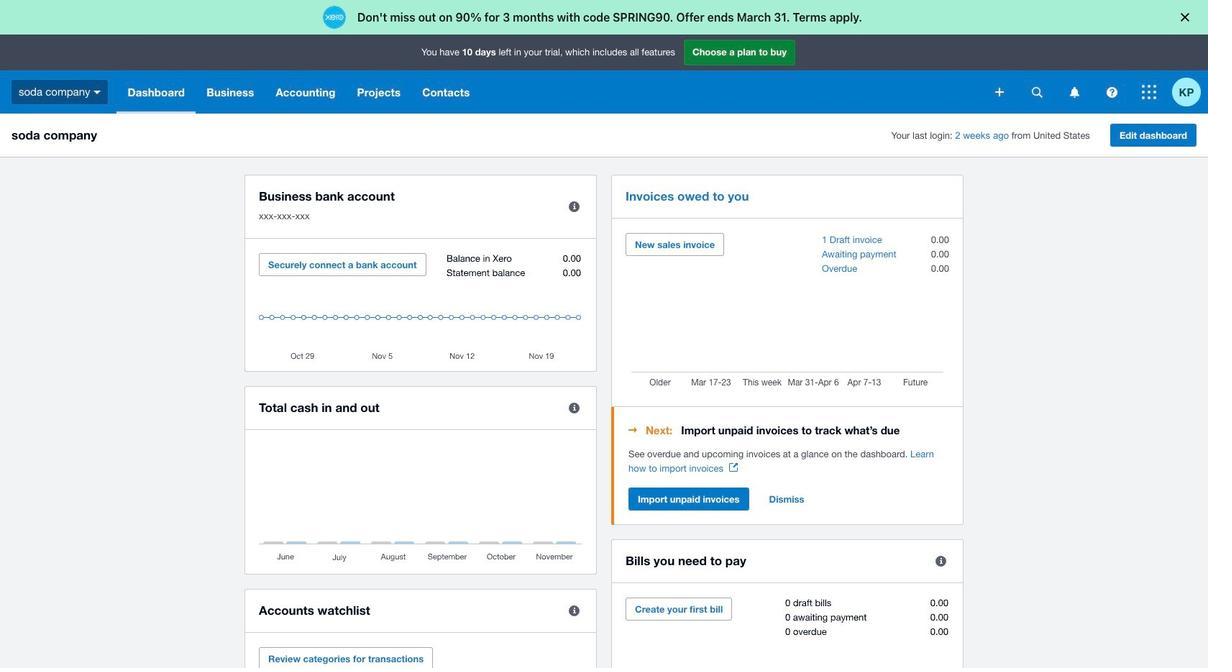 Task type: describe. For each thing, give the bounding box(es) containing it.
opens in a new tab image
[[729, 463, 738, 472]]

1 horizontal spatial svg image
[[1032, 87, 1042, 97]]

empty state bank feed widget with a tooltip explaining the feature. includes a 'securely connect a bank account' button and a data-less flat line graph marking four weekly dates, indicating future account balance tracking. image
[[259, 253, 582, 360]]

0 horizontal spatial svg image
[[995, 88, 1004, 96]]



Task type: vqa. For each thing, say whether or not it's contained in the screenshot.
search field on the right
no



Task type: locate. For each thing, give the bounding box(es) containing it.
heading
[[629, 421, 949, 439]]

empty state widget for the total cash in and out feature, displaying a column graph summarising bank transaction data as total money in versus total money out across all connected bank accounts, enabling a visual comparison of the two amounts. image
[[259, 444, 582, 563]]

dialog
[[0, 0, 1208, 35]]

svg image
[[1032, 87, 1042, 97], [995, 88, 1004, 96]]

panel body document
[[629, 447, 949, 476], [629, 447, 949, 476]]

svg image
[[1142, 85, 1156, 99], [1070, 87, 1079, 97], [1106, 87, 1117, 97], [94, 90, 101, 94]]

empty state of the bills widget with a 'create your first bill' button and an unpopulated column graph. image
[[626, 598, 949, 668]]

banner
[[0, 35, 1208, 114]]



